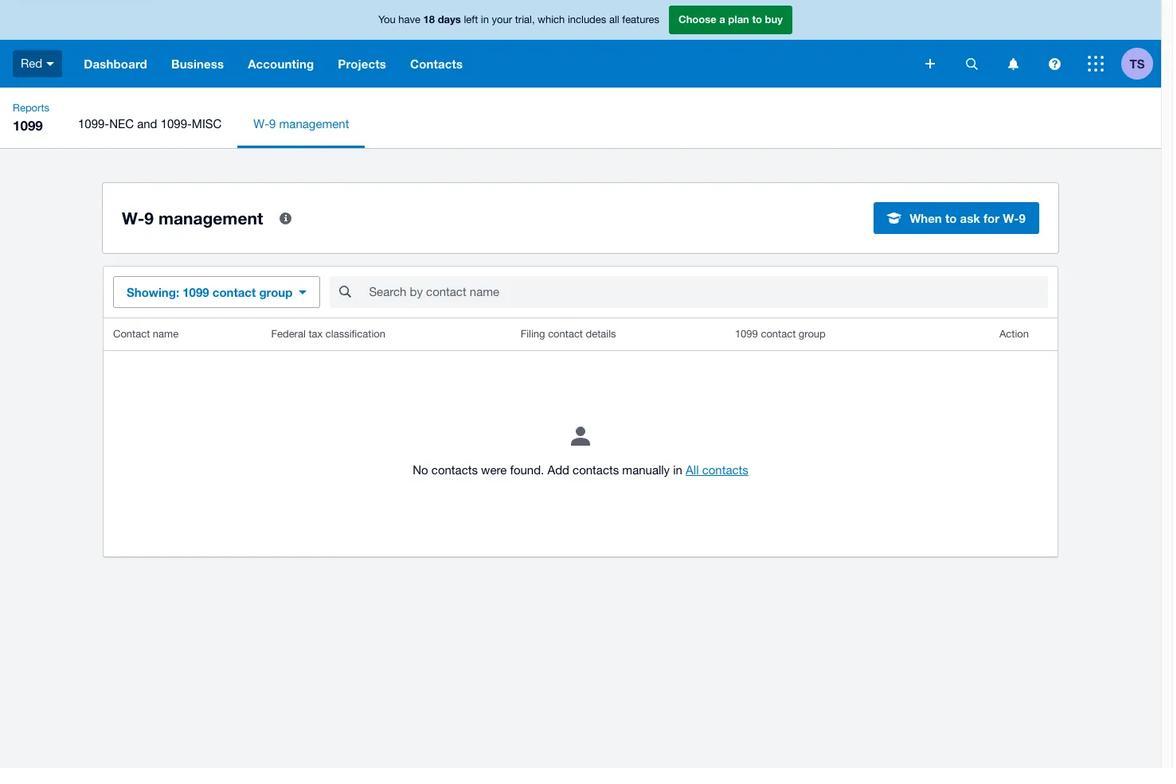 Task type: describe. For each thing, give the bounding box(es) containing it.
svg image inside "red" popup button
[[46, 62, 54, 66]]

includes
[[568, 14, 606, 26]]

when
[[910, 211, 942, 225]]

no contacts were found. add contacts manually in all contacts
[[413, 464, 749, 477]]

tax
[[309, 328, 323, 340]]

misc
[[192, 117, 222, 131]]

federal
[[271, 328, 306, 340]]

classification
[[326, 328, 385, 340]]

1099-nec and 1099-misc
[[78, 117, 222, 131]]

showing: 1099 contact group button
[[113, 276, 321, 308]]

business button
[[159, 40, 236, 88]]

no
[[413, 464, 428, 477]]

reports
[[13, 102, 49, 114]]

ts
[[1130, 56, 1145, 70]]

w- inside menu
[[254, 117, 269, 131]]

projects button
[[326, 40, 398, 88]]

1 vertical spatial management
[[158, 208, 263, 228]]

when to ask for w-9 button
[[874, 202, 1039, 234]]

add
[[548, 464, 569, 477]]

days
[[438, 13, 461, 26]]

ts button
[[1122, 40, 1161, 88]]

action
[[1000, 328, 1029, 340]]

found.
[[510, 464, 544, 477]]

trial,
[[515, 14, 535, 26]]

3 contacts from the left
[[702, 464, 749, 477]]

nec
[[109, 117, 134, 131]]

list of 1099 contacts element
[[104, 319, 1058, 557]]

1 vertical spatial w-9 management
[[122, 208, 263, 228]]

which
[[538, 14, 565, 26]]

choose
[[679, 13, 717, 26]]

w- inside button
[[1003, 211, 1019, 225]]

showing:
[[127, 285, 179, 300]]

1 horizontal spatial svg image
[[966, 58, 978, 70]]

reports link
[[6, 100, 56, 116]]

w-9 management inside menu
[[254, 117, 349, 131]]

1099 for showing:
[[183, 285, 209, 300]]

w-9 management link
[[238, 100, 365, 148]]

banner containing ts
[[0, 0, 1161, 88]]

federal tax classification
[[271, 328, 385, 340]]

1099 inside "element"
[[735, 328, 758, 340]]

reports 1099
[[13, 102, 49, 134]]

all contacts link
[[686, 464, 749, 477]]

features
[[622, 14, 660, 26]]

1099 contact group
[[735, 328, 826, 340]]

in inside the list of 1099 contacts "element"
[[673, 464, 683, 477]]

2 horizontal spatial svg image
[[1049, 58, 1061, 70]]

were
[[481, 464, 507, 477]]

contact for filing contact details
[[548, 328, 583, 340]]



Task type: locate. For each thing, give the bounding box(es) containing it.
in left all
[[673, 464, 683, 477]]

9 inside menu
[[269, 117, 276, 131]]

1099 right 'showing:'
[[183, 285, 209, 300]]

0 horizontal spatial svg image
[[926, 59, 935, 69]]

0 horizontal spatial to
[[752, 13, 762, 26]]

plan
[[728, 13, 749, 26]]

contacts right the add
[[573, 464, 619, 477]]

w-9 management information image
[[269, 202, 301, 234]]

contacts
[[432, 464, 478, 477], [573, 464, 619, 477], [702, 464, 749, 477]]

1 horizontal spatial contact
[[548, 328, 583, 340]]

1099 inside popup button
[[183, 285, 209, 300]]

and
[[137, 117, 157, 131]]

all
[[609, 14, 619, 26]]

1099- left and
[[78, 117, 109, 131]]

2 1099- from the left
[[161, 117, 192, 131]]

1099 for reports
[[13, 117, 43, 134]]

2 vertical spatial 1099
[[735, 328, 758, 340]]

name
[[153, 328, 179, 340]]

1 horizontal spatial to
[[945, 211, 957, 225]]

manually
[[622, 464, 670, 477]]

in inside you have 18 days left in your trial, which includes all features
[[481, 14, 489, 26]]

business
[[171, 57, 224, 71]]

2 horizontal spatial contacts
[[702, 464, 749, 477]]

for
[[984, 211, 1000, 225]]

contact
[[113, 328, 150, 340]]

9 right for
[[1019, 211, 1026, 225]]

management down accounting
[[279, 117, 349, 131]]

accounting button
[[236, 40, 326, 88]]

w-
[[254, 117, 269, 131], [122, 208, 144, 228], [1003, 211, 1019, 225]]

0 horizontal spatial 9
[[144, 208, 154, 228]]

9
[[269, 117, 276, 131], [144, 208, 154, 228], [1019, 211, 1026, 225]]

1099 down reports link
[[13, 117, 43, 134]]

filing contact details
[[521, 328, 616, 340]]

contact for 1099 contact group
[[761, 328, 796, 340]]

9 inside button
[[1019, 211, 1026, 225]]

have
[[399, 14, 421, 26]]

2 horizontal spatial w-
[[1003, 211, 1019, 225]]

0 vertical spatial management
[[279, 117, 349, 131]]

you
[[378, 14, 396, 26]]

1 vertical spatial in
[[673, 464, 683, 477]]

menu
[[62, 100, 1161, 148]]

w- right for
[[1003, 211, 1019, 225]]

contact name
[[113, 328, 179, 340]]

menu containing 1099-nec and 1099-misc
[[62, 100, 1161, 148]]

0 horizontal spatial 1099
[[13, 117, 43, 134]]

1099 inside the reports 1099
[[13, 117, 43, 134]]

contacts right all
[[702, 464, 749, 477]]

1 horizontal spatial 9
[[269, 117, 276, 131]]

1 horizontal spatial group
[[799, 328, 826, 340]]

red button
[[0, 40, 72, 88]]

2 horizontal spatial svg image
[[1088, 56, 1104, 72]]

1099
[[13, 117, 43, 134], [183, 285, 209, 300], [735, 328, 758, 340]]

0 vertical spatial w-9 management
[[254, 117, 349, 131]]

0 horizontal spatial contact
[[213, 285, 256, 300]]

when to ask for w-9
[[910, 211, 1026, 225]]

2 horizontal spatial 9
[[1019, 211, 1026, 225]]

1 horizontal spatial contacts
[[573, 464, 619, 477]]

in right left
[[481, 14, 489, 26]]

w-9 management down accounting popup button at the top of the page
[[254, 117, 349, 131]]

9 up 'showing:'
[[144, 208, 154, 228]]

0 vertical spatial group
[[259, 285, 293, 300]]

w- right misc
[[254, 117, 269, 131]]

contact
[[213, 285, 256, 300], [548, 328, 583, 340], [761, 328, 796, 340]]

0 vertical spatial in
[[481, 14, 489, 26]]

1 contacts from the left
[[432, 464, 478, 477]]

1 horizontal spatial 1099
[[183, 285, 209, 300]]

0 horizontal spatial 1099-
[[78, 117, 109, 131]]

1 1099- from the left
[[78, 117, 109, 131]]

2 contacts from the left
[[573, 464, 619, 477]]

9 down accounting
[[269, 117, 276, 131]]

group inside popup button
[[259, 285, 293, 300]]

dashboard
[[84, 57, 147, 71]]

ask
[[960, 211, 980, 225]]

1 vertical spatial to
[[945, 211, 957, 225]]

group
[[259, 285, 293, 300], [799, 328, 826, 340]]

dashboard link
[[72, 40, 159, 88]]

projects
[[338, 57, 386, 71]]

contacts right no
[[432, 464, 478, 477]]

details
[[586, 328, 616, 340]]

svg image
[[1088, 56, 1104, 72], [1008, 58, 1018, 70], [46, 62, 54, 66]]

management up the showing: 1099 contact group
[[158, 208, 263, 228]]

to left buy
[[752, 13, 762, 26]]

1 horizontal spatial w-
[[254, 117, 269, 131]]

0 horizontal spatial group
[[259, 285, 293, 300]]

to left ask
[[945, 211, 957, 225]]

to inside banner
[[752, 13, 762, 26]]

0 horizontal spatial w-
[[122, 208, 144, 228]]

to
[[752, 13, 762, 26], [945, 211, 957, 225]]

group inside the list of 1099 contacts "element"
[[799, 328, 826, 340]]

your
[[492, 14, 512, 26]]

0 vertical spatial 1099
[[13, 117, 43, 134]]

all
[[686, 464, 699, 477]]

1 vertical spatial 1099
[[183, 285, 209, 300]]

filing
[[521, 328, 545, 340]]

svg image
[[966, 58, 978, 70], [1049, 58, 1061, 70], [926, 59, 935, 69]]

1 horizontal spatial svg image
[[1008, 58, 1018, 70]]

contact inside popup button
[[213, 285, 256, 300]]

1 horizontal spatial 1099-
[[161, 117, 192, 131]]

w-9 management up the showing: 1099 contact group
[[122, 208, 263, 228]]

management
[[279, 117, 349, 131], [158, 208, 263, 228]]

0 vertical spatial to
[[752, 13, 762, 26]]

you have 18 days left in your trial, which includes all features
[[378, 13, 660, 26]]

red
[[21, 56, 42, 70]]

w-9 management
[[254, 117, 349, 131], [122, 208, 263, 228]]

contacts button
[[398, 40, 475, 88]]

left
[[464, 14, 478, 26]]

1099 down search by contact name field
[[735, 328, 758, 340]]

a
[[720, 13, 725, 26]]

0 horizontal spatial management
[[158, 208, 263, 228]]

0 horizontal spatial in
[[481, 14, 489, 26]]

0 horizontal spatial svg image
[[46, 62, 54, 66]]

1 horizontal spatial in
[[673, 464, 683, 477]]

2 horizontal spatial 1099
[[735, 328, 758, 340]]

1 vertical spatial group
[[799, 328, 826, 340]]

Search by contact name field
[[368, 277, 1048, 307]]

0 horizontal spatial contacts
[[432, 464, 478, 477]]

1099-
[[78, 117, 109, 131], [161, 117, 192, 131]]

buy
[[765, 13, 783, 26]]

to inside button
[[945, 211, 957, 225]]

1 horizontal spatial management
[[279, 117, 349, 131]]

18
[[423, 13, 435, 26]]

w- up 'showing:'
[[122, 208, 144, 228]]

1099-nec and 1099-misc link
[[62, 100, 238, 148]]

accounting
[[248, 57, 314, 71]]

in
[[481, 14, 489, 26], [673, 464, 683, 477]]

contacts
[[410, 57, 463, 71]]

2 horizontal spatial contact
[[761, 328, 796, 340]]

management inside menu
[[279, 117, 349, 131]]

1099- right and
[[161, 117, 192, 131]]

banner
[[0, 0, 1161, 88]]

choose a plan to buy
[[679, 13, 783, 26]]

showing: 1099 contact group
[[127, 285, 293, 300]]



Task type: vqa. For each thing, say whether or not it's contained in the screenshot.
leftmost contacts
yes



